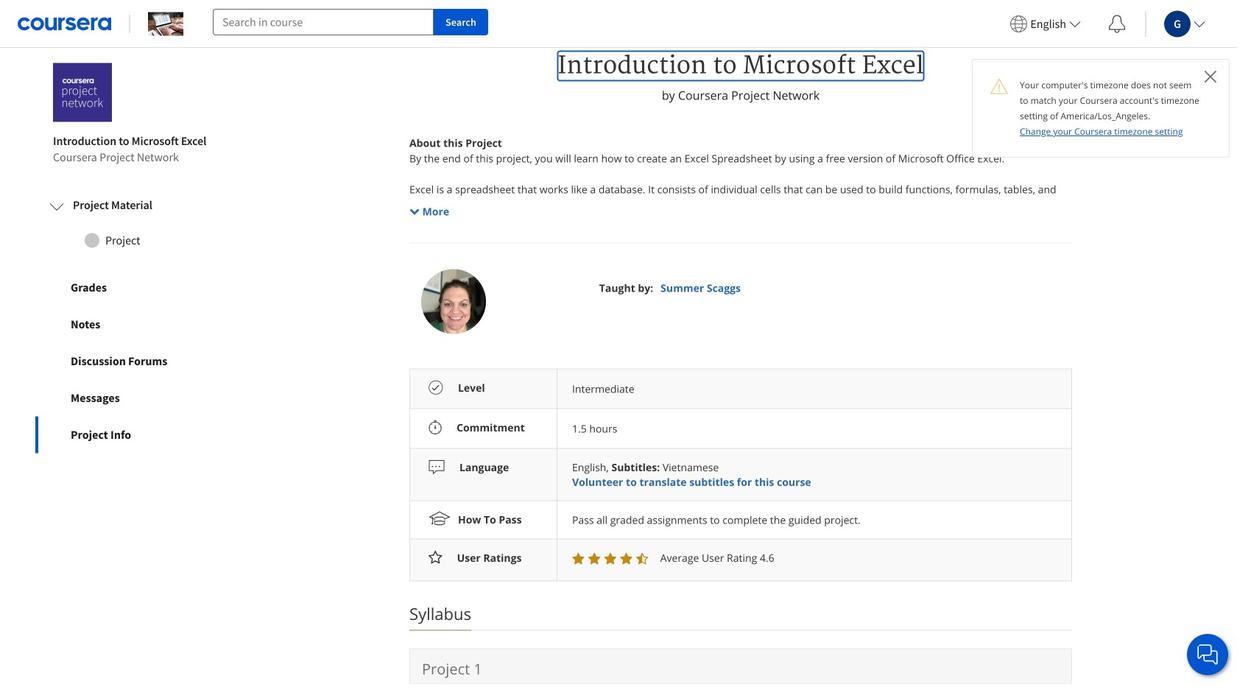 Task type: locate. For each thing, give the bounding box(es) containing it.
coursera image
[[18, 12, 111, 36]]

help center image
[[1199, 646, 1217, 664]]

summer scaggs image
[[421, 269, 486, 334]]

Search in course text field
[[213, 9, 434, 35]]

menu
[[1004, 0, 1238, 48]]

coursera project network image
[[53, 63, 112, 122]]



Task type: describe. For each thing, give the bounding box(es) containing it.
timezone mismatch warning modal dialog
[[972, 59, 1230, 158]]



Task type: vqa. For each thing, say whether or not it's contained in the screenshot.
menu
yes



